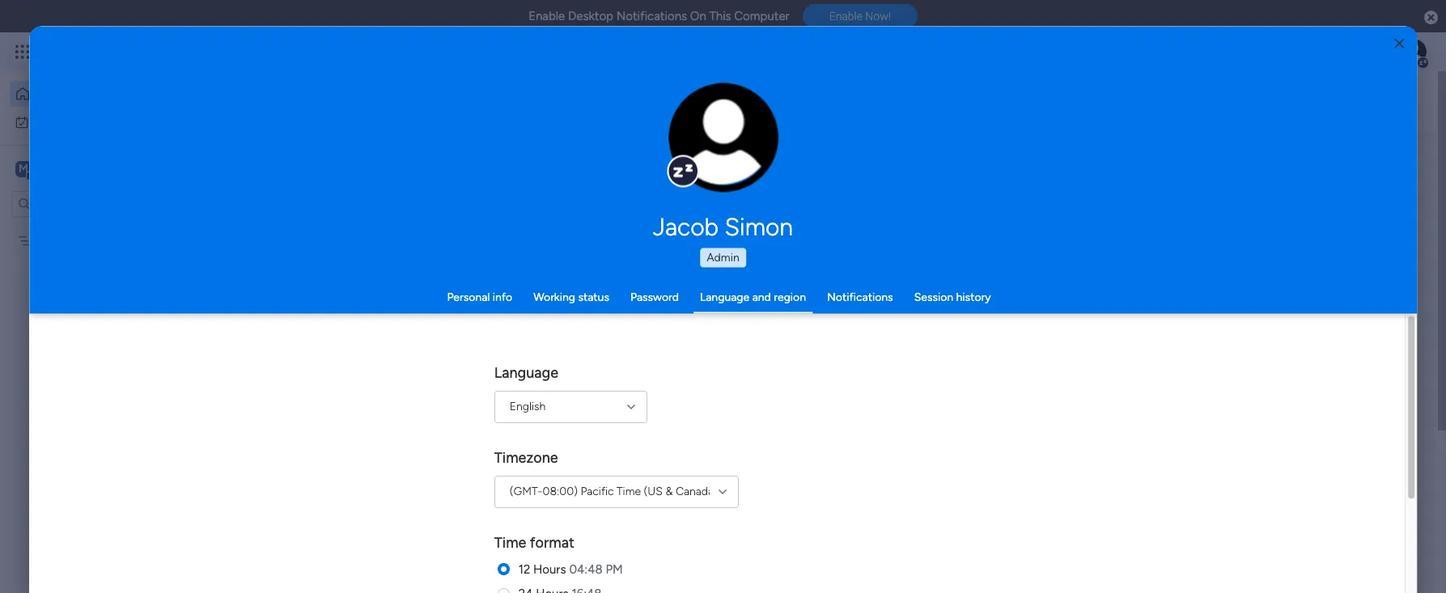 Task type: vqa. For each thing, say whether or not it's contained in the screenshot.
'Session'
yes



Task type: locate. For each thing, give the bounding box(es) containing it.
working status link
[[534, 290, 609, 304]]

work
[[54, 115, 79, 128], [307, 355, 331, 369]]

my
[[36, 115, 51, 128], [38, 234, 54, 247]]

enable left desktop
[[529, 9, 565, 23]]

0 horizontal spatial work
[[54, 115, 79, 128]]

jacob simon image
[[1401, 39, 1427, 65]]

board
[[56, 234, 86, 247]]

my inside list box
[[38, 234, 54, 247]]

&
[[666, 484, 673, 498]]

workspace
[[69, 161, 133, 176], [441, 355, 496, 369]]

0 horizontal spatial time
[[495, 533, 527, 551]]

main right > in the bottom left of the page
[[414, 355, 438, 369]]

0 horizontal spatial enable
[[529, 9, 565, 23]]

language and region link
[[700, 290, 806, 304]]

1 horizontal spatial language
[[700, 290, 750, 304]]

1 vertical spatial and
[[523, 554, 544, 569]]

notifications left the on
[[617, 9, 687, 23]]

work management > main workspace
[[307, 355, 496, 369]]

admin
[[707, 250, 740, 264]]

desktop
[[568, 9, 614, 23]]

session
[[914, 290, 954, 304]]

12
[[519, 562, 531, 576]]

and
[[753, 290, 771, 304], [523, 554, 544, 569]]

format
[[530, 533, 575, 551]]

change profile picture button
[[669, 83, 779, 193]]

work inside my work button
[[54, 115, 79, 128]]

1 horizontal spatial notifications
[[827, 290, 893, 304]]

enable left now!
[[829, 10, 863, 23]]

enable for enable desktop notifications on this computer
[[529, 9, 565, 23]]

0 vertical spatial language
[[700, 290, 750, 304]]

>
[[404, 355, 411, 369]]

1 horizontal spatial and
[[753, 290, 771, 304]]

(gmt-
[[510, 484, 543, 498]]

1 vertical spatial main
[[414, 355, 438, 369]]

1 vertical spatial workspace
[[441, 355, 496, 369]]

home button
[[10, 81, 174, 107]]

main inside workspace selection element
[[37, 161, 66, 176]]

1 horizontal spatial work
[[307, 355, 331, 369]]

0 horizontal spatial and
[[523, 554, 544, 569]]

1 horizontal spatial time
[[617, 484, 641, 498]]

notifications
[[617, 9, 687, 23], [827, 290, 893, 304]]

1 horizontal spatial workspace
[[441, 355, 496, 369]]

home
[[37, 87, 68, 100]]

work left management
[[307, 355, 331, 369]]

enable
[[529, 9, 565, 23], [829, 10, 863, 23]]

working status
[[534, 290, 609, 304]]

time left (us in the bottom left of the page
[[617, 484, 641, 498]]

my board
[[38, 234, 86, 247]]

info
[[493, 290, 513, 304]]

1 vertical spatial work
[[307, 355, 331, 369]]

jacob
[[653, 212, 719, 241]]

my for my board
[[38, 234, 54, 247]]

change
[[689, 146, 726, 158]]

region
[[774, 290, 806, 304]]

1 horizontal spatial main
[[414, 355, 438, 369]]

my work
[[36, 115, 79, 128]]

workspace right > in the bottom left of the page
[[441, 355, 496, 369]]

my down home
[[36, 115, 51, 128]]

workspace image
[[15, 160, 32, 178]]

time format
[[495, 533, 575, 551]]

0 horizontal spatial main
[[37, 161, 66, 176]]

main
[[37, 161, 66, 176], [414, 355, 438, 369]]

jacob simon
[[653, 212, 793, 241]]

0 horizontal spatial workspace
[[69, 161, 133, 176]]

work down home
[[54, 115, 79, 128]]

language for language and region
[[700, 290, 750, 304]]

Search in workspace field
[[34, 194, 135, 213]]

start
[[547, 554, 574, 569]]

and left region at the right of the page
[[753, 290, 771, 304]]

0 vertical spatial workspace
[[69, 161, 133, 176]]

status
[[578, 290, 609, 304]]

work management > main workspace link
[[279, 197, 506, 379]]

language
[[700, 290, 750, 304], [495, 363, 559, 381]]

my inside button
[[36, 115, 51, 128]]

workspace selection element
[[15, 159, 135, 180]]

0 vertical spatial work
[[54, 115, 79, 128]]

my left board
[[38, 234, 54, 247]]

password link
[[631, 290, 679, 304]]

main right workspace icon
[[37, 161, 66, 176]]

password
[[631, 290, 679, 304]]

1 vertical spatial language
[[495, 363, 559, 381]]

option
[[0, 226, 206, 229]]

0 horizontal spatial language
[[495, 363, 559, 381]]

0 vertical spatial and
[[753, 290, 771, 304]]

0 vertical spatial notifications
[[617, 9, 687, 23]]

and down time format at the left of the page
[[523, 554, 544, 569]]

1 vertical spatial my
[[38, 234, 54, 247]]

enable desktop notifications on this computer
[[529, 9, 790, 23]]

notifications right region at the right of the page
[[827, 290, 893, 304]]

0 vertical spatial time
[[617, 484, 641, 498]]

timezone
[[495, 448, 558, 466]]

0 vertical spatial my
[[36, 115, 51, 128]]

invite your teammates and start collaborating
[[389, 554, 654, 569]]

enable now!
[[829, 10, 891, 23]]

0 vertical spatial main
[[37, 161, 66, 176]]

0 horizontal spatial notifications
[[617, 9, 687, 23]]

history
[[956, 290, 991, 304]]

session history
[[914, 290, 991, 304]]

time up the 'invite your teammates and start collaborating'
[[495, 533, 527, 551]]

language down 'admin'
[[700, 290, 750, 304]]

workspace up search in workspace field
[[69, 161, 133, 176]]

enable inside button
[[829, 10, 863, 23]]

1 horizontal spatial enable
[[829, 10, 863, 23]]

(gmt-08:00) pacific time (us & canada)
[[510, 484, 718, 498]]

personal
[[447, 290, 490, 304]]

main workspace
[[37, 161, 133, 176]]

language up english
[[495, 363, 559, 381]]

computer
[[734, 9, 790, 23]]

collaborating
[[578, 554, 654, 569]]

pm
[[606, 562, 623, 576]]

time
[[617, 484, 641, 498], [495, 533, 527, 551]]



Task type: describe. For each thing, give the bounding box(es) containing it.
select product image
[[15, 44, 31, 60]]

change profile picture
[[689, 146, 758, 172]]

my work button
[[10, 109, 174, 135]]

1 vertical spatial notifications
[[827, 290, 893, 304]]

dapulse close image
[[1425, 10, 1438, 26]]

working
[[534, 290, 575, 304]]

teammates
[[454, 554, 519, 569]]

hours
[[534, 562, 566, 576]]

work inside "work management > main workspace" link
[[307, 355, 331, 369]]

your
[[424, 554, 451, 569]]

04:48
[[570, 562, 603, 576]]

my board list box
[[0, 223, 206, 473]]

(us
[[644, 484, 663, 498]]

pacific
[[581, 484, 614, 498]]

language and region
[[700, 290, 806, 304]]

english
[[510, 399, 546, 413]]

enable for enable now!
[[829, 10, 863, 23]]

on
[[690, 9, 706, 23]]

my for my work
[[36, 115, 51, 128]]

this
[[709, 9, 731, 23]]

personal info
[[447, 290, 513, 304]]

m
[[19, 161, 28, 175]]

management
[[334, 355, 401, 369]]

1 vertical spatial time
[[495, 533, 527, 551]]

close image
[[1395, 38, 1405, 50]]

enable now! button
[[803, 4, 918, 29]]

picture
[[707, 160, 740, 172]]

personal info link
[[447, 290, 513, 304]]

now!
[[866, 10, 891, 23]]

12 hours 04:48 pm
[[519, 562, 623, 576]]

simon
[[725, 212, 793, 241]]

08:00)
[[543, 484, 578, 498]]

profile
[[728, 146, 758, 158]]

canada)
[[676, 484, 718, 498]]

session history link
[[914, 290, 991, 304]]

invite
[[389, 554, 421, 569]]

language for language
[[495, 363, 559, 381]]

1 image
[[1210, 33, 1225, 51]]

jacob simon button
[[501, 212, 946, 241]]

notifications link
[[827, 290, 893, 304]]



